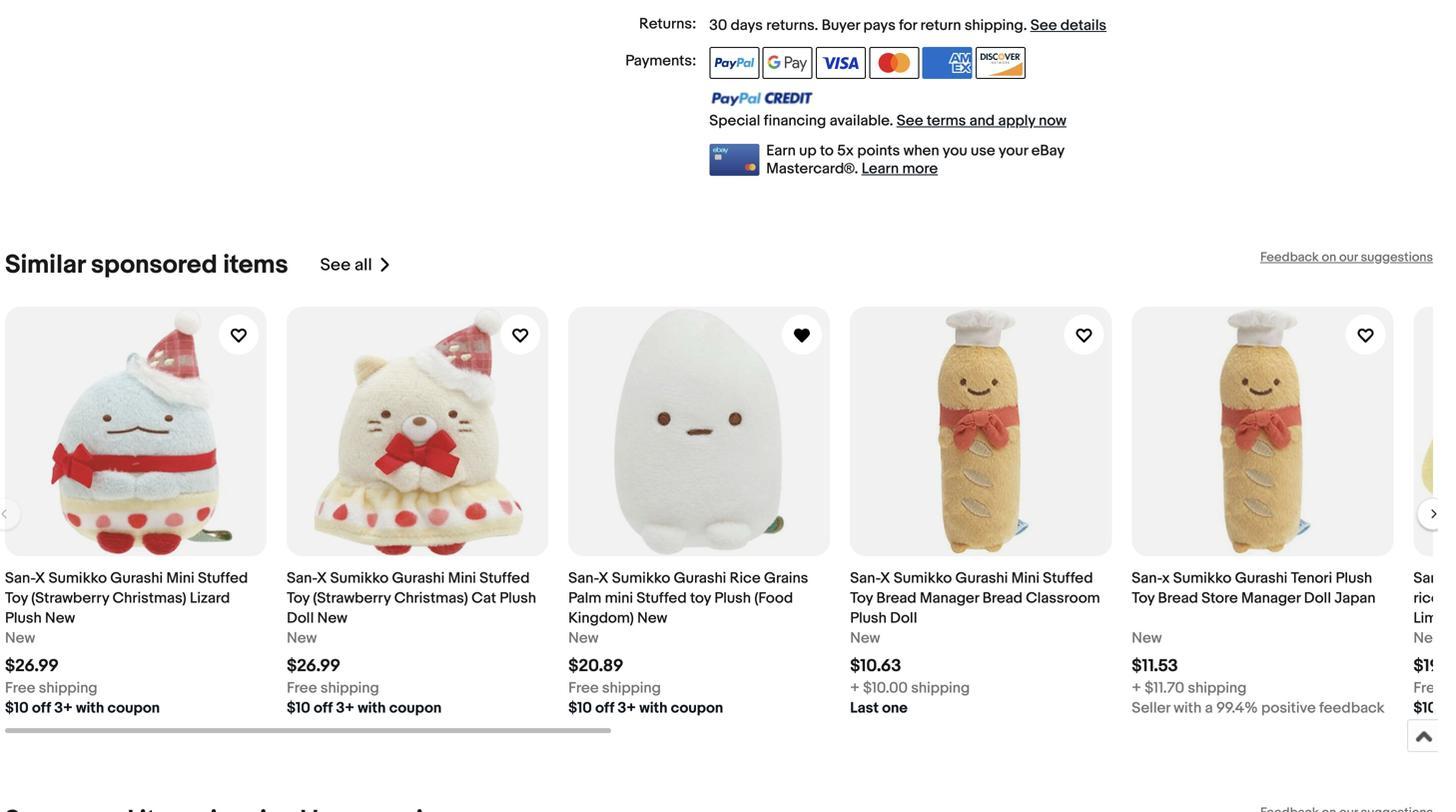 Task type: vqa. For each thing, say whether or not it's contained in the screenshot.
Earn
yes



Task type: describe. For each thing, give the bounding box(es) containing it.
on
[[1322, 250, 1337, 265]]

for
[[899, 17, 917, 34]]

ebay
[[1032, 142, 1065, 160]]

$11.70
[[1145, 679, 1185, 697]]

american express image
[[923, 47, 973, 79]]

$19. text field
[[1414, 656, 1439, 677]]

suggestions
[[1361, 250, 1434, 265]]

$10 inside san-x sumikko gurashi mini stuffed toy (strawberry christmas) lizard plush new new $26.99 free shipping $10 off 3+ with coupon
[[5, 699, 29, 717]]

free inside san-x sumikko gurashi mini stuffed toy (strawberry christmas) cat plush doll new new $26.99 free shipping $10 off 3+ with coupon
[[287, 679, 317, 697]]

99.4%
[[1217, 699, 1258, 717]]

+ $11.70 shipping text field
[[1132, 678, 1247, 698]]

similar sponsored items
[[5, 250, 288, 281]]

our
[[1340, 250, 1358, 265]]

$10 text field
[[1414, 698, 1439, 718]]

mastercard®.
[[767, 160, 859, 178]]

learn more
[[862, 160, 938, 178]]

master card image
[[870, 47, 919, 79]]

free shipping text field for $20.89
[[569, 678, 661, 698]]

stuffed for free
[[198, 569, 248, 587]]

with inside san-x sumikko gurashi mini stuffed toy (strawberry christmas) cat plush doll new new $26.99 free shipping $10 off 3+ with coupon
[[358, 699, 386, 717]]

$10 inside san new $19. free $10
[[1414, 699, 1438, 717]]

gurashi for free
[[110, 569, 163, 587]]

paypal image
[[710, 47, 760, 79]]

shipping inside san-x sumikko gurashi mini stuffed toy bread manager  bread classroom plush doll new $10.63 + $10.00 shipping last one
[[911, 679, 970, 697]]

4 free from the left
[[1414, 679, 1439, 697]]

plush inside san-x sumikko gurashi tenori plush toy bread store manager doll japan
[[1336, 569, 1373, 587]]

san-x sumikko gurashi mini stuffed toy (strawberry christmas) lizard plush new new $26.99 free shipping $10 off 3+ with coupon
[[5, 569, 248, 717]]

shipping inside san-x sumikko gurashi rice grains palm mini stuffed toy plush (food kingdom) new new $20.89 free shipping $10 off 3+ with coupon
[[602, 679, 661, 697]]

up
[[799, 142, 817, 160]]

free inside san-x sumikko gurashi mini stuffed toy (strawberry christmas) lizard plush new new $26.99 free shipping $10 off 3+ with coupon
[[5, 679, 35, 697]]

san-x sumikko gurashi rice grains palm mini stuffed toy plush (food kingdom) new new $20.89 free shipping $10 off 3+ with coupon
[[569, 569, 809, 717]]

$26.99 inside san-x sumikko gurashi mini stuffed toy (strawberry christmas) cat plush doll new new $26.99 free shipping $10 off 3+ with coupon
[[287, 656, 341, 677]]

new text field for $19.
[[1414, 628, 1439, 648]]

plush for free
[[500, 589, 536, 607]]

san
[[1414, 569, 1439, 587]]

returns:
[[639, 15, 697, 33]]

30
[[710, 17, 728, 34]]

mini
[[605, 589, 633, 607]]

mini for $26.99
[[448, 569, 476, 587]]

rice
[[730, 569, 761, 587]]

san- inside san-x sumikko gurashi tenori plush toy bread store manager doll japan
[[1132, 569, 1162, 587]]

$10 inside san-x sumikko gurashi rice grains palm mini stuffed toy plush (food kingdom) new new $20.89 free shipping $10 off 3+ with coupon
[[569, 699, 592, 717]]

$10 off 3+ with coupon text field for $26.99
[[287, 698, 442, 718]]

off inside san-x sumikko gurashi mini stuffed toy (strawberry christmas) lizard plush new new $26.99 free shipping $10 off 3+ with coupon
[[32, 699, 51, 717]]

(strawberry for $26.99
[[31, 589, 109, 607]]

plush for shipping
[[5, 609, 42, 627]]

x for new
[[599, 569, 609, 587]]

toy inside san-x sumikko gurashi tenori plush toy bread store manager doll japan
[[1132, 589, 1155, 607]]

stuffed for $10.63
[[1043, 569, 1093, 587]]

san-x sumikko gurashi tenori plush toy bread store manager doll japan
[[1132, 569, 1376, 607]]

special financing available. see terms and apply now
[[710, 112, 1067, 130]]

apply
[[999, 112, 1036, 130]]

discover image
[[976, 47, 1026, 79]]

learn more link
[[862, 160, 938, 178]]

store
[[1202, 589, 1239, 607]]

1 horizontal spatial see
[[897, 112, 924, 130]]

coupon inside san-x sumikko gurashi mini stuffed toy (strawberry christmas) lizard plush new new $26.99 free shipping $10 off 3+ with coupon
[[108, 699, 160, 717]]

when
[[904, 142, 940, 160]]

$11.53
[[1132, 656, 1179, 677]]

items
[[223, 250, 288, 281]]

return
[[921, 17, 962, 34]]

kingdom)
[[569, 609, 634, 627]]

sumikko for new
[[612, 569, 671, 587]]

new inside new $11.53 + $11.70 shipping seller with a 99.4% positive feedback
[[1132, 629, 1162, 647]]

free shipping text field for shipping
[[5, 678, 98, 698]]

financing
[[764, 112, 827, 130]]

shipping inside new $11.53 + $11.70 shipping seller with a 99.4% positive feedback
[[1188, 679, 1247, 697]]

feedback on our suggestions
[[1261, 250, 1434, 265]]

Free text field
[[1414, 678, 1439, 698]]

$10.63 text field
[[850, 656, 902, 677]]

toy for free
[[5, 589, 28, 607]]

buyer
[[822, 17, 860, 34]]

with inside san-x sumikko gurashi rice grains palm mini stuffed toy plush (food kingdom) new new $20.89 free shipping $10 off 3+ with coupon
[[640, 699, 668, 717]]

new text field for $26.99
[[287, 628, 317, 648]]

coupon inside san-x sumikko gurashi mini stuffed toy (strawberry christmas) cat plush doll new new $26.99 free shipping $10 off 3+ with coupon
[[389, 699, 442, 717]]

san new $19. free $10 
[[1414, 569, 1439, 717]]

Last one text field
[[850, 698, 908, 718]]

toy for $10.63
[[850, 589, 873, 607]]

30 days returns . buyer pays for return shipping . see details
[[710, 17, 1107, 34]]

bread for san-x sumikko gurashi mini stuffed toy bread manager  bread classroom plush doll new $10.63 + $10.00 shipping last one
[[877, 589, 917, 607]]

toy
[[690, 589, 711, 607]]

use
[[971, 142, 996, 160]]

x for $26.99
[[317, 569, 327, 587]]

payments:
[[626, 52, 697, 70]]

seller
[[1132, 699, 1171, 717]]

you
[[943, 142, 968, 160]]

palm
[[569, 589, 602, 607]]

ebay mastercard image
[[710, 144, 760, 176]]

manager inside san-x sumikko gurashi tenori plush toy bread store manager doll japan
[[1242, 589, 1301, 607]]

grains
[[764, 569, 809, 587]]

2 bread from the left
[[983, 589, 1023, 607]]

$10 off 3+ with coupon text field for $20.89
[[569, 698, 724, 718]]

doll inside san-x sumikko gurashi mini stuffed toy (strawberry christmas) cat plush doll new new $26.99 free shipping $10 off 3+ with coupon
[[287, 609, 314, 627]]

manager inside san-x sumikko gurashi mini stuffed toy bread manager  bread classroom plush doll new $10.63 + $10.00 shipping last one
[[920, 589, 979, 607]]

x for $10.63
[[880, 569, 891, 587]]

1 . from the left
[[815, 17, 819, 34]]

sponsored
[[91, 250, 217, 281]]

available.
[[830, 112, 894, 130]]



Task type: locate. For each thing, give the bounding box(es) containing it.
1 horizontal spatial coupon
[[389, 699, 442, 717]]

see all
[[320, 255, 372, 276]]

new inside san-x sumikko gurashi mini stuffed toy bread manager  bread classroom plush doll new $10.63 + $10.00 shipping last one
[[850, 629, 881, 647]]

2 gurashi from the left
[[392, 569, 445, 587]]

2 free shipping text field from the left
[[287, 678, 379, 698]]

$10 inside san-x sumikko gurashi mini stuffed toy (strawberry christmas) cat plush doll new new $26.99 free shipping $10 off 3+ with coupon
[[287, 699, 310, 717]]

1 horizontal spatial $26.99 text field
[[287, 656, 341, 677]]

2 $26.99 from the left
[[287, 656, 341, 677]]

special
[[710, 112, 761, 130]]

3 with from the left
[[640, 699, 668, 717]]

sumikko for free
[[49, 569, 107, 587]]

with inside new $11.53 + $11.70 shipping seller with a 99.4% positive feedback
[[1174, 699, 1202, 717]]

3+ inside san-x sumikko gurashi mini stuffed toy (strawberry christmas) lizard plush new new $26.99 free shipping $10 off 3+ with coupon
[[54, 699, 73, 717]]

2 horizontal spatial new text field
[[1132, 628, 1162, 648]]

christmas) left cat at the left bottom
[[394, 589, 468, 607]]

christmas) for $26.99
[[113, 589, 186, 607]]

learn
[[862, 160, 899, 178]]

2 horizontal spatial mini
[[1012, 569, 1040, 587]]

0 horizontal spatial +
[[850, 679, 860, 697]]

3 3+ from the left
[[618, 699, 636, 717]]

christmas) inside san-x sumikko gurashi mini stuffed toy (strawberry christmas) lizard plush new new $26.99 free shipping $10 off 3+ with coupon
[[113, 589, 186, 607]]

off inside san-x sumikko gurashi mini stuffed toy (strawberry christmas) cat plush doll new new $26.99 free shipping $10 off 3+ with coupon
[[314, 699, 333, 717]]

+
[[850, 679, 860, 697], [1132, 679, 1142, 697]]

free
[[5, 679, 35, 697], [287, 679, 317, 697], [569, 679, 599, 697], [1414, 679, 1439, 697]]

$26.99 text field
[[5, 656, 59, 677], [287, 656, 341, 677]]

. left see details link in the top of the page
[[1024, 17, 1027, 34]]

2 horizontal spatial coupon
[[671, 699, 724, 717]]

1 with from the left
[[76, 699, 104, 717]]

1 bread from the left
[[877, 589, 917, 607]]

feedback on our suggestions link
[[1261, 250, 1434, 265]]

feedback
[[1320, 699, 1385, 717]]

san- for $10.63
[[850, 569, 880, 587]]

3 san- from the left
[[569, 569, 599, 587]]

mini up lizard
[[166, 569, 195, 587]]

1 vertical spatial see
[[897, 112, 924, 130]]

3+ inside san-x sumikko gurashi rice grains palm mini stuffed toy plush (food kingdom) new new $20.89 free shipping $10 off 3+ with coupon
[[618, 699, 636, 717]]

1 $10 from the left
[[5, 699, 29, 717]]

$20.89
[[569, 656, 624, 677]]

3+
[[54, 699, 73, 717], [336, 699, 355, 717], [618, 699, 636, 717]]

with inside san-x sumikko gurashi mini stuffed toy (strawberry christmas) lizard plush new new $26.99 free shipping $10 off 3+ with coupon
[[76, 699, 104, 717]]

sumikko inside san-x sumikko gurashi tenori plush toy bread store manager doll japan
[[1174, 569, 1232, 587]]

3 free from the left
[[569, 679, 599, 697]]

1 horizontal spatial bread
[[983, 589, 1023, 607]]

a
[[1205, 699, 1213, 717]]

1 new text field from the left
[[287, 628, 317, 648]]

bread up $10.63 'text field'
[[877, 589, 917, 607]]

your
[[999, 142, 1028, 160]]

new $11.53 + $11.70 shipping seller with a 99.4% positive feedback
[[1132, 629, 1385, 717]]

2 with from the left
[[358, 699, 386, 717]]

japan
[[1335, 589, 1376, 607]]

0 horizontal spatial new text field
[[287, 628, 317, 648]]

4 x from the left
[[880, 569, 891, 587]]

2 san- from the left
[[287, 569, 317, 587]]

0 vertical spatial see
[[1031, 17, 1058, 34]]

+ inside new $11.53 + $11.70 shipping seller with a 99.4% positive feedback
[[1132, 679, 1142, 697]]

x inside san-x sumikko gurashi mini stuffed toy (strawberry christmas) cat plush doll new new $26.99 free shipping $10 off 3+ with coupon
[[317, 569, 327, 587]]

google pay image
[[763, 47, 813, 79]]

tenori
[[1291, 569, 1333, 587]]

3 sumikko from the left
[[612, 569, 671, 587]]

plush
[[1336, 569, 1373, 587], [500, 589, 536, 607], [715, 589, 751, 607], [5, 609, 42, 627], [850, 609, 887, 627]]

bread left classroom
[[983, 589, 1023, 607]]

plush inside san-x sumikko gurashi mini stuffed toy bread manager  bread classroom plush doll new $10.63 + $10.00 shipping last one
[[850, 609, 887, 627]]

1 gurashi from the left
[[110, 569, 163, 587]]

1 horizontal spatial new text field
[[569, 628, 599, 648]]

1 horizontal spatial $10 off 3+ with coupon text field
[[569, 698, 724, 718]]

sumikko inside san-x sumikko gurashi rice grains palm mini stuffed toy plush (food kingdom) new new $20.89 free shipping $10 off 3+ with coupon
[[612, 569, 671, 587]]

$10
[[5, 699, 29, 717], [287, 699, 310, 717], [569, 699, 592, 717], [1414, 699, 1438, 717]]

cat
[[472, 589, 496, 607]]

san-x sumikko gurashi mini stuffed toy (strawberry christmas) cat plush doll new new $26.99 free shipping $10 off 3+ with coupon
[[287, 569, 536, 717]]

off
[[32, 699, 51, 717], [314, 699, 333, 717], [596, 699, 614, 717]]

x
[[1162, 569, 1170, 587]]

free shipping text field for free
[[287, 678, 379, 698]]

1 horizontal spatial (strawberry
[[313, 589, 391, 607]]

more
[[903, 160, 938, 178]]

gurashi inside san-x sumikko gurashi mini stuffed toy (strawberry christmas) lizard plush new new $26.99 free shipping $10 off 3+ with coupon
[[110, 569, 163, 587]]

new text field for $10.63
[[850, 628, 881, 648]]

to
[[820, 142, 834, 160]]

1 horizontal spatial christmas)
[[394, 589, 468, 607]]

4 with from the left
[[1174, 699, 1202, 717]]

gurashi for $26.99
[[392, 569, 445, 587]]

2 x from the left
[[317, 569, 327, 587]]

3 coupon from the left
[[671, 699, 724, 717]]

2 new text field from the left
[[850, 628, 881, 648]]

and
[[970, 112, 995, 130]]

2 coupon from the left
[[389, 699, 442, 717]]

now
[[1039, 112, 1067, 130]]

lizard
[[190, 589, 230, 607]]

mini inside san-x sumikko gurashi mini stuffed toy (strawberry christmas) lizard plush new new $26.99 free shipping $10 off 3+ with coupon
[[166, 569, 195, 587]]

0 horizontal spatial doll
[[287, 609, 314, 627]]

see inside "link"
[[320, 255, 351, 276]]

sumikko inside san-x sumikko gurashi mini stuffed toy (strawberry christmas) cat plush doll new new $26.99 free shipping $10 off 3+ with coupon
[[330, 569, 389, 587]]

2 horizontal spatial see
[[1031, 17, 1058, 34]]

$11.53 text field
[[1132, 656, 1179, 677]]

3 $10 from the left
[[569, 699, 592, 717]]

sumikko for $10.63
[[894, 569, 952, 587]]

one
[[882, 699, 908, 717]]

4 toy from the left
[[1132, 589, 1155, 607]]

mini up classroom
[[1012, 569, 1040, 587]]

$26.99
[[5, 656, 59, 677], [287, 656, 341, 677]]

2 $10 off 3+ with coupon text field from the left
[[569, 698, 724, 718]]

bread inside san-x sumikko gurashi tenori plush toy bread store manager doll japan
[[1158, 589, 1199, 607]]

$19.
[[1414, 656, 1439, 677]]

stuffed up classroom
[[1043, 569, 1093, 587]]

mini for $10.63
[[1012, 569, 1040, 587]]

shipping inside san-x sumikko gurashi mini stuffed toy (strawberry christmas) lizard plush new new $26.99 free shipping $10 off 3+ with coupon
[[39, 679, 98, 697]]

2 horizontal spatial bread
[[1158, 589, 1199, 607]]

2 (strawberry from the left
[[313, 589, 391, 607]]

stuffed inside san-x sumikko gurashi mini stuffed toy (strawberry christmas) lizard plush new new $26.99 free shipping $10 off 3+ with coupon
[[198, 569, 248, 587]]

3 mini from the left
[[1012, 569, 1040, 587]]

san- inside san-x sumikko gurashi mini stuffed toy bread manager  bread classroom plush doll new $10.63 + $10.00 shipping last one
[[850, 569, 880, 587]]

stuffed
[[198, 569, 248, 587], [480, 569, 530, 587], [1043, 569, 1093, 587], [637, 589, 687, 607]]

1 toy from the left
[[5, 589, 28, 607]]

points
[[858, 142, 900, 160]]

new text field up $10 off 3+ with coupon text field
[[5, 628, 35, 648]]

gurashi inside san-x sumikko gurashi mini stuffed toy (strawberry christmas) cat plush doll new new $26.99 free shipping $10 off 3+ with coupon
[[392, 569, 445, 587]]

x inside san-x sumikko gurashi rice grains palm mini stuffed toy plush (food kingdom) new new $20.89 free shipping $10 off 3+ with coupon
[[599, 569, 609, 587]]

new text field up $19. text box at the bottom of the page
[[1414, 628, 1439, 648]]

2 free from the left
[[287, 679, 317, 697]]

see details link
[[1031, 17, 1107, 34]]

san-
[[5, 569, 35, 587], [287, 569, 317, 587], [569, 569, 599, 587], [850, 569, 880, 587], [1132, 569, 1162, 587]]

details
[[1061, 17, 1107, 34]]

1 san- from the left
[[5, 569, 35, 587]]

$10 off 3+ with coupon text field
[[5, 698, 160, 718]]

$26.99 text field for $26.99
[[287, 656, 341, 677]]

4 gurashi from the left
[[956, 569, 1008, 587]]

2 $26.99 text field from the left
[[287, 656, 341, 677]]

sumikko inside san-x sumikko gurashi mini stuffed toy (strawberry christmas) lizard plush new new $26.99 free shipping $10 off 3+ with coupon
[[49, 569, 107, 587]]

New text field
[[287, 628, 317, 648], [850, 628, 881, 648], [1132, 628, 1162, 648]]

0 horizontal spatial 3+
[[54, 699, 73, 717]]

1 new text field from the left
[[5, 628, 35, 648]]

$10 off 3+ with coupon text field
[[287, 698, 442, 718], [569, 698, 724, 718]]

1 horizontal spatial new text field
[[850, 628, 881, 648]]

(strawberry inside san-x sumikko gurashi mini stuffed toy (strawberry christmas) lizard plush new new $26.99 free shipping $10 off 3+ with coupon
[[31, 589, 109, 607]]

earn
[[767, 142, 796, 160]]

san- inside san-x sumikko gurashi mini stuffed toy (strawberry christmas) lizard plush new new $26.99 free shipping $10 off 3+ with coupon
[[5, 569, 35, 587]]

off inside san-x sumikko gurashi rice grains palm mini stuffed toy plush (food kingdom) new new $20.89 free shipping $10 off 3+ with coupon
[[596, 699, 614, 717]]

2 vertical spatial see
[[320, 255, 351, 276]]

toy inside san-x sumikko gurashi mini stuffed toy (strawberry christmas) lizard plush new new $26.99 free shipping $10 off 3+ with coupon
[[5, 589, 28, 607]]

san-x sumikko gurashi mini stuffed toy bread manager  bread classroom plush doll new $10.63 + $10.00 shipping last one
[[850, 569, 1101, 717]]

2 christmas) from the left
[[394, 589, 468, 607]]

. left buyer
[[815, 17, 819, 34]]

see left details
[[1031, 17, 1058, 34]]

christmas) left lizard
[[113, 589, 186, 607]]

x
[[35, 569, 45, 587], [317, 569, 327, 587], [599, 569, 609, 587], [880, 569, 891, 587]]

0 horizontal spatial manager
[[920, 589, 979, 607]]

1 horizontal spatial doll
[[890, 609, 918, 627]]

gurashi
[[110, 569, 163, 587], [392, 569, 445, 587], [674, 569, 727, 587], [956, 569, 1008, 587], [1235, 569, 1288, 587]]

feedback
[[1261, 250, 1319, 265]]

+ up the last at the bottom of page
[[850, 679, 860, 697]]

1 sumikko from the left
[[49, 569, 107, 587]]

1 horizontal spatial .
[[1024, 17, 1027, 34]]

san- for $26.99
[[287, 569, 317, 587]]

san- for free
[[5, 569, 35, 587]]

new text field for $26.99
[[5, 628, 35, 648]]

(food
[[755, 589, 793, 607]]

pays
[[864, 17, 896, 34]]

3 new text field from the left
[[1414, 628, 1439, 648]]

x inside san-x sumikko gurashi mini stuffed toy (strawberry christmas) lizard plush new new $26.99 free shipping $10 off 3+ with coupon
[[35, 569, 45, 587]]

1 horizontal spatial mini
[[448, 569, 476, 587]]

gurashi for new
[[674, 569, 727, 587]]

1 horizontal spatial $26.99
[[287, 656, 341, 677]]

shipping inside san-x sumikko gurashi mini stuffed toy (strawberry christmas) cat plush doll new new $26.99 free shipping $10 off 3+ with coupon
[[321, 679, 379, 697]]

terms
[[927, 112, 966, 130]]

similar
[[5, 250, 85, 281]]

1 horizontal spatial +
[[1132, 679, 1142, 697]]

New text field
[[5, 628, 35, 648], [569, 628, 599, 648], [1414, 628, 1439, 648]]

2 + from the left
[[1132, 679, 1142, 697]]

manager
[[920, 589, 979, 607], [1242, 589, 1301, 607]]

1 $26.99 from the left
[[5, 656, 59, 677]]

1 horizontal spatial off
[[314, 699, 333, 717]]

0 horizontal spatial off
[[32, 699, 51, 717]]

0 horizontal spatial mini
[[166, 569, 195, 587]]

gurashi inside san-x sumikko gurashi mini stuffed toy bread manager  bread classroom plush doll new $10.63 + $10.00 shipping last one
[[956, 569, 1008, 587]]

classroom
[[1026, 589, 1101, 607]]

5x
[[837, 142, 854, 160]]

earn up to 5x points when you use your ebay mastercard®.
[[767, 142, 1065, 178]]

2 3+ from the left
[[336, 699, 355, 717]]

(strawberry inside san-x sumikko gurashi mini stuffed toy (strawberry christmas) cat plush doll new new $26.99 free shipping $10 off 3+ with coupon
[[313, 589, 391, 607]]

see terms and apply now link
[[897, 112, 1067, 130]]

see left all
[[320, 255, 351, 276]]

3+ inside san-x sumikko gurashi mini stuffed toy (strawberry christmas) cat plush doll new new $26.99 free shipping $10 off 3+ with coupon
[[336, 699, 355, 717]]

see up the when
[[897, 112, 924, 130]]

toy
[[5, 589, 28, 607], [287, 589, 310, 607], [850, 589, 873, 607], [1132, 589, 1155, 607]]

positive
[[1262, 699, 1316, 717]]

christmas) for new
[[394, 589, 468, 607]]

1 horizontal spatial free shipping text field
[[287, 678, 379, 698]]

0 horizontal spatial $26.99
[[5, 656, 59, 677]]

+ inside san-x sumikko gurashi mini stuffed toy bread manager  bread classroom plush doll new $10.63 + $10.00 shipping last one
[[850, 679, 860, 697]]

1 christmas) from the left
[[113, 589, 186, 607]]

mini up cat at the left bottom
[[448, 569, 476, 587]]

stuffed inside san-x sumikko gurashi mini stuffed toy (strawberry christmas) cat plush doll new new $26.99 free shipping $10 off 3+ with coupon
[[480, 569, 530, 587]]

0 horizontal spatial bread
[[877, 589, 917, 607]]

2 horizontal spatial off
[[596, 699, 614, 717]]

x for free
[[35, 569, 45, 587]]

mini inside san-x sumikko gurashi mini stuffed toy (strawberry christmas) cat plush doll new new $26.99 free shipping $10 off 3+ with coupon
[[448, 569, 476, 587]]

new
[[45, 609, 75, 627], [317, 609, 348, 627], [637, 609, 668, 627], [5, 629, 35, 647], [287, 629, 317, 647], [569, 629, 599, 647], [850, 629, 881, 647], [1132, 629, 1162, 647], [1414, 629, 1439, 647]]

2 sumikko from the left
[[330, 569, 389, 587]]

3 free shipping text field from the left
[[569, 678, 661, 698]]

1 $26.99 text field from the left
[[5, 656, 59, 677]]

1 mini from the left
[[166, 569, 195, 587]]

Free shipping text field
[[5, 678, 98, 698], [287, 678, 379, 698], [569, 678, 661, 698]]

5 san- from the left
[[1132, 569, 1162, 587]]

with
[[76, 699, 104, 717], [358, 699, 386, 717], [640, 699, 668, 717], [1174, 699, 1202, 717]]

manager down tenori
[[1242, 589, 1301, 607]]

shipping
[[965, 17, 1024, 34], [39, 679, 98, 697], [321, 679, 379, 697], [602, 679, 661, 697], [911, 679, 970, 697], [1188, 679, 1247, 697]]

$10.00
[[863, 679, 908, 697]]

christmas)
[[113, 589, 186, 607], [394, 589, 468, 607]]

$26.99 inside san-x sumikko gurashi mini stuffed toy (strawberry christmas) lizard plush new new $26.99 free shipping $10 off 3+ with coupon
[[5, 656, 59, 677]]

mini inside san-x sumikko gurashi mini stuffed toy bread manager  bread classroom plush doll new $10.63 + $10.00 shipping last one
[[1012, 569, 1040, 587]]

gurashi inside san-x sumikko gurashi tenori plush toy bread store manager doll japan
[[1235, 569, 1288, 587]]

1 x from the left
[[35, 569, 45, 587]]

see
[[1031, 17, 1058, 34], [897, 112, 924, 130], [320, 255, 351, 276]]

days
[[731, 17, 763, 34]]

1 free from the left
[[5, 679, 35, 697]]

san- inside san-x sumikko gurashi mini stuffed toy (strawberry christmas) cat plush doll new new $26.99 free shipping $10 off 3+ with coupon
[[287, 569, 317, 587]]

0 horizontal spatial (strawberry
[[31, 589, 109, 607]]

x inside san-x sumikko gurashi mini stuffed toy bread manager  bread classroom plush doll new $10.63 + $10.00 shipping last one
[[880, 569, 891, 587]]

sumikko
[[49, 569, 107, 587], [330, 569, 389, 587], [612, 569, 671, 587], [894, 569, 952, 587], [1174, 569, 1232, 587]]

3 new text field from the left
[[1132, 628, 1162, 648]]

3 bread from the left
[[1158, 589, 1199, 607]]

doll inside san-x sumikko gurashi tenori plush toy bread store manager doll japan
[[1304, 589, 1332, 607]]

2 horizontal spatial doll
[[1304, 589, 1332, 607]]

1 manager from the left
[[920, 589, 979, 607]]

$10.63
[[850, 656, 902, 677]]

stuffed inside san-x sumikko gurashi mini stuffed toy bread manager  bread classroom plush doll new $10.63 + $10.00 shipping last one
[[1043, 569, 1093, 587]]

2 . from the left
[[1024, 17, 1027, 34]]

paypal credit image
[[710, 91, 813, 107]]

2 horizontal spatial new text field
[[1414, 628, 1439, 648]]

5 gurashi from the left
[[1235, 569, 1288, 587]]

.
[[815, 17, 819, 34], [1024, 17, 1027, 34]]

2 horizontal spatial 3+
[[618, 699, 636, 717]]

free inside san-x sumikko gurashi rice grains palm mini stuffed toy plush (food kingdom) new new $20.89 free shipping $10 off 3+ with coupon
[[569, 679, 599, 697]]

0 horizontal spatial $26.99 text field
[[5, 656, 59, 677]]

1 off from the left
[[32, 699, 51, 717]]

1 free shipping text field from the left
[[5, 678, 98, 698]]

3 x from the left
[[599, 569, 609, 587]]

stuffed up lizard
[[198, 569, 248, 587]]

1 horizontal spatial 3+
[[336, 699, 355, 717]]

bread
[[877, 589, 917, 607], [983, 589, 1023, 607], [1158, 589, 1199, 607]]

+ up seller
[[1132, 679, 1142, 697]]

san- for new
[[569, 569, 599, 587]]

0 horizontal spatial coupon
[[108, 699, 160, 717]]

0 horizontal spatial new text field
[[5, 628, 35, 648]]

bread down "x" at bottom right
[[1158, 589, 1199, 607]]

See all text field
[[320, 255, 372, 276]]

0 horizontal spatial see
[[320, 255, 351, 276]]

toy inside san-x sumikko gurashi mini stuffed toy (strawberry christmas) cat plush doll new new $26.99 free shipping $10 off 3+ with coupon
[[287, 589, 310, 607]]

plush inside san-x sumikko gurashi mini stuffed toy (strawberry christmas) lizard plush new new $26.99 free shipping $10 off 3+ with coupon
[[5, 609, 42, 627]]

1 (strawberry from the left
[[31, 589, 109, 607]]

2 off from the left
[[314, 699, 333, 717]]

stuffed left toy in the left of the page
[[637, 589, 687, 607]]

1 $10 off 3+ with coupon text field from the left
[[287, 698, 442, 718]]

all
[[355, 255, 372, 276]]

+ $10.00 shipping text field
[[850, 678, 970, 698]]

san- inside san-x sumikko gurashi rice grains palm mini stuffed toy plush (food kingdom) new new $20.89 free shipping $10 off 3+ with coupon
[[569, 569, 599, 587]]

stuffed for $26.99
[[480, 569, 530, 587]]

0 horizontal spatial christmas)
[[113, 589, 186, 607]]

0 horizontal spatial free shipping text field
[[5, 678, 98, 698]]

plush inside san-x sumikko gurashi mini stuffed toy (strawberry christmas) cat plush doll new new $26.99 free shipping $10 off 3+ with coupon
[[500, 589, 536, 607]]

gurashi inside san-x sumikko gurashi rice grains palm mini stuffed toy plush (food kingdom) new new $20.89 free shipping $10 off 3+ with coupon
[[674, 569, 727, 587]]

gurashi for $10.63
[[956, 569, 1008, 587]]

sumikko for $26.99
[[330, 569, 389, 587]]

2 horizontal spatial free shipping text field
[[569, 678, 661, 698]]

$20.89 text field
[[569, 656, 624, 677]]

visa image
[[816, 47, 866, 79]]

1 3+ from the left
[[54, 699, 73, 717]]

2 manager from the left
[[1242, 589, 1301, 607]]

1 coupon from the left
[[108, 699, 160, 717]]

new text field for $20.89
[[569, 628, 599, 648]]

1 horizontal spatial manager
[[1242, 589, 1301, 607]]

0 horizontal spatial $10 off 3+ with coupon text field
[[287, 698, 442, 718]]

see all link
[[320, 250, 392, 281]]

plush inside san-x sumikko gurashi rice grains palm mini stuffed toy plush (food kingdom) new new $20.89 free shipping $10 off 3+ with coupon
[[715, 589, 751, 607]]

3 toy from the left
[[850, 589, 873, 607]]

4 san- from the left
[[850, 569, 880, 587]]

stuffed up cat at the left bottom
[[480, 569, 530, 587]]

$26.99 text field for free
[[5, 656, 59, 677]]

(strawberry for new
[[313, 589, 391, 607]]

doll
[[1304, 589, 1332, 607], [287, 609, 314, 627], [890, 609, 918, 627]]

5 sumikko from the left
[[1174, 569, 1232, 587]]

sumikko inside san-x sumikko gurashi mini stuffed toy bread manager  bread classroom plush doll new $10.63 + $10.00 shipping last one
[[894, 569, 952, 587]]

2 mini from the left
[[448, 569, 476, 587]]

new text field down the kingdom)
[[569, 628, 599, 648]]

christmas) inside san-x sumikko gurashi mini stuffed toy (strawberry christmas) cat plush doll new new $26.99 free shipping $10 off 3+ with coupon
[[394, 589, 468, 607]]

plush for $20.89
[[715, 589, 751, 607]]

4 $10 from the left
[[1414, 699, 1438, 717]]

3 gurashi from the left
[[674, 569, 727, 587]]

0 horizontal spatial .
[[815, 17, 819, 34]]

doll inside san-x sumikko gurashi mini stuffed toy bread manager  bread classroom plush doll new $10.63 + $10.00 shipping last one
[[890, 609, 918, 627]]

1 + from the left
[[850, 679, 860, 697]]

mini for free
[[166, 569, 195, 587]]

manager up + $10.00 shipping 'text field'
[[920, 589, 979, 607]]

2 toy from the left
[[287, 589, 310, 607]]

2 $10 from the left
[[287, 699, 310, 717]]

3 off from the left
[[596, 699, 614, 717]]

4 sumikko from the left
[[894, 569, 952, 587]]

bread for san-x sumikko gurashi tenori plush toy bread store manager doll japan
[[1158, 589, 1199, 607]]

coupon inside san-x sumikko gurashi rice grains palm mini stuffed toy plush (food kingdom) new new $20.89 free shipping $10 off 3+ with coupon
[[671, 699, 724, 717]]

stuffed inside san-x sumikko gurashi rice grains palm mini stuffed toy plush (food kingdom) new new $20.89 free shipping $10 off 3+ with coupon
[[637, 589, 687, 607]]

Seller with a 99.4% positive feedback text field
[[1132, 698, 1385, 718]]

returns
[[766, 17, 815, 34]]

mini
[[166, 569, 195, 587], [448, 569, 476, 587], [1012, 569, 1040, 587]]

toy for $26.99
[[287, 589, 310, 607]]

2 new text field from the left
[[569, 628, 599, 648]]

toy inside san-x sumikko gurashi mini stuffed toy bread manager  bread classroom plush doll new $10.63 + $10.00 shipping last one
[[850, 589, 873, 607]]

last
[[850, 699, 879, 717]]



